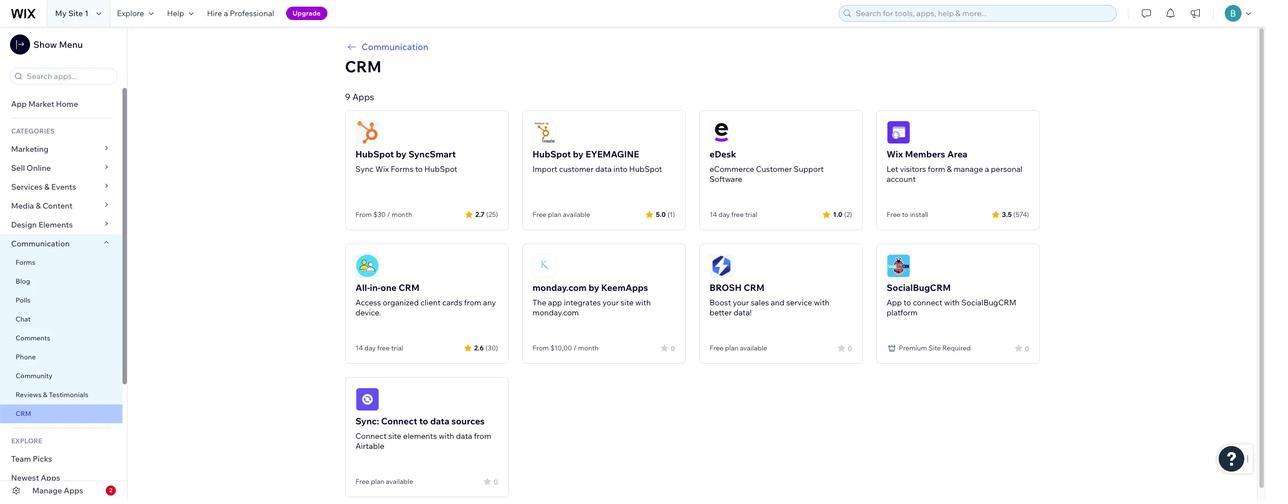 Task type: locate. For each thing, give the bounding box(es) containing it.
day
[[719, 211, 730, 219], [365, 344, 376, 353]]

month right $30
[[392, 211, 412, 219]]

hubspot
[[356, 149, 394, 160], [533, 149, 571, 160], [425, 164, 457, 174], [629, 164, 662, 174]]

2 monday.com from the top
[[533, 308, 579, 318]]

1 horizontal spatial wix
[[887, 149, 903, 160]]

0 horizontal spatial site
[[68, 8, 83, 18]]

1 vertical spatial from
[[474, 432, 491, 442]]

plan down import on the left of page
[[548, 211, 562, 219]]

14 down device.
[[356, 344, 363, 353]]

hubspot up sync
[[356, 149, 394, 160]]

plan down "data!"
[[725, 344, 739, 353]]

2 horizontal spatial by
[[589, 282, 599, 293]]

1 horizontal spatial /
[[574, 344, 577, 353]]

1 vertical spatial forms
[[16, 258, 35, 267]]

monday.com up app at the left bottom of page
[[533, 282, 587, 293]]

0 horizontal spatial communication
[[11, 239, 71, 249]]

0 horizontal spatial wix
[[375, 164, 389, 174]]

design elements link
[[0, 216, 123, 234]]

available down the customer
[[563, 211, 590, 219]]

1 vertical spatial available
[[740, 344, 767, 353]]

to left connect
[[904, 298, 911, 308]]

0 vertical spatial free
[[732, 211, 744, 219]]

support
[[794, 164, 824, 174]]

plan for brosh crm
[[725, 344, 739, 353]]

from $30 / month
[[356, 211, 412, 219]]

hubspot down syncsmart at top left
[[425, 164, 457, 174]]

site right the premium
[[929, 344, 941, 353]]

marketing link
[[0, 140, 123, 159]]

device.
[[356, 308, 381, 318]]

client
[[421, 298, 441, 308]]

sync: connect to data sources logo image
[[356, 388, 379, 412]]

a right the manage
[[985, 164, 989, 174]]

1 vertical spatial site
[[388, 432, 402, 442]]

to down syncsmart at top left
[[415, 164, 423, 174]]

1 vertical spatial a
[[985, 164, 989, 174]]

1 horizontal spatial by
[[573, 149, 584, 160]]

2 vertical spatial plan
[[371, 478, 384, 486]]

crm up "9 apps"
[[345, 57, 382, 76]]

& right reviews in the left of the page
[[43, 391, 47, 399]]

& inside wix members area let visitors form & manage a personal account
[[947, 164, 952, 174]]

0 vertical spatial wix
[[887, 149, 903, 160]]

team picks link
[[0, 450, 123, 469]]

1 horizontal spatial site
[[929, 344, 941, 353]]

visitors
[[900, 164, 926, 174]]

1 your from the left
[[603, 298, 619, 308]]

1 horizontal spatial app
[[887, 298, 902, 308]]

hubspot by syncsmart logo image
[[356, 121, 379, 144]]

sell
[[11, 163, 25, 173]]

1 horizontal spatial 14 day free trial
[[710, 211, 758, 219]]

to left install on the top right
[[902, 211, 909, 219]]

phone
[[16, 353, 36, 361]]

from
[[464, 298, 481, 308], [474, 432, 491, 442]]

14 day free trial down device.
[[356, 344, 403, 353]]

trial
[[746, 211, 758, 219], [391, 344, 403, 353]]

14 down software
[[710, 211, 717, 219]]

1 vertical spatial free
[[377, 344, 390, 353]]

1 horizontal spatial your
[[733, 298, 749, 308]]

0 vertical spatial /
[[387, 211, 390, 219]]

1 horizontal spatial communication link
[[345, 40, 1040, 53]]

with inside "brosh crm boost your sales and service with better data!"
[[814, 298, 830, 308]]

a inside wix members area let visitors form & manage a personal account
[[985, 164, 989, 174]]

sales
[[751, 298, 769, 308]]

2 horizontal spatial free plan available
[[710, 344, 767, 353]]

from down sources
[[474, 432, 491, 442]]

wix right sync
[[375, 164, 389, 174]]

2.6 (30)
[[474, 344, 498, 352]]

in-
[[370, 282, 381, 293]]

site inside monday.com by keemapps the app integrates your site with monday.com
[[621, 298, 634, 308]]

2 vertical spatial available
[[386, 478, 413, 486]]

0 vertical spatial communication
[[362, 41, 429, 52]]

app left connect
[[887, 298, 902, 308]]

0 vertical spatial apps
[[352, 91, 374, 102]]

/ right $30
[[387, 211, 390, 219]]

free plan available down the customer
[[533, 211, 590, 219]]

0 vertical spatial day
[[719, 211, 730, 219]]

Search apps... field
[[23, 69, 114, 84]]

site left 1 at the top left of the page
[[68, 8, 83, 18]]

0 horizontal spatial by
[[396, 149, 407, 160]]

0 vertical spatial 14
[[710, 211, 717, 219]]

3.5 (574)
[[1002, 210, 1029, 219]]

your down 'keemapps'
[[603, 298, 619, 308]]

2 horizontal spatial plan
[[725, 344, 739, 353]]

14 day free trial
[[710, 211, 758, 219], [356, 344, 403, 353]]

wix members area logo image
[[887, 121, 910, 144]]

0 vertical spatial communication link
[[345, 40, 1040, 53]]

data left into
[[596, 164, 612, 174]]

categories
[[11, 127, 55, 135]]

0 horizontal spatial forms
[[16, 258, 35, 267]]

forms inside the hubspot by syncsmart sync wix forms to hubspot
[[391, 164, 414, 174]]

hire
[[207, 8, 222, 18]]

$30
[[373, 211, 386, 219]]

site
[[621, 298, 634, 308], [388, 432, 402, 442]]

& inside reviews & testimonials link
[[43, 391, 47, 399]]

crm up the 'sales'
[[744, 282, 765, 293]]

communication
[[362, 41, 429, 52], [11, 239, 71, 249]]

14 for ecommerce
[[710, 211, 717, 219]]

0 horizontal spatial plan
[[371, 478, 384, 486]]

chat link
[[0, 310, 123, 329]]

1 vertical spatial month
[[578, 344, 599, 353]]

2 horizontal spatial data
[[596, 164, 612, 174]]

& inside services & events link
[[44, 182, 50, 192]]

better
[[710, 308, 732, 318]]

members
[[905, 149, 946, 160]]

install
[[910, 211, 929, 219]]

with right connect
[[944, 298, 960, 308]]

trial down ecommerce
[[746, 211, 758, 219]]

0 vertical spatial available
[[563, 211, 590, 219]]

free plan available down "data!"
[[710, 344, 767, 353]]

account
[[887, 174, 916, 184]]

0 vertical spatial month
[[392, 211, 412, 219]]

1 vertical spatial socialbugcrm
[[962, 298, 1017, 308]]

by left syncsmart at top left
[[396, 149, 407, 160]]

from left $30
[[356, 211, 372, 219]]

by inside monday.com by keemapps the app integrates your site with monday.com
[[589, 282, 599, 293]]

0 horizontal spatial apps
[[41, 473, 60, 483]]

day for in-
[[365, 344, 376, 353]]

connect up elements
[[381, 416, 417, 427]]

available down "data!"
[[740, 344, 767, 353]]

crm up organized
[[399, 282, 420, 293]]

your left the 'sales'
[[733, 298, 749, 308]]

available for brosh crm
[[740, 344, 767, 353]]

1 horizontal spatial socialbugcrm
[[962, 298, 1017, 308]]

0 vertical spatial forms
[[391, 164, 414, 174]]

software
[[710, 174, 743, 184]]

trial down organized
[[391, 344, 403, 353]]

1 vertical spatial /
[[574, 344, 577, 353]]

with down 'keemapps'
[[636, 298, 651, 308]]

to up elements
[[419, 416, 428, 427]]

0 horizontal spatial data
[[430, 416, 450, 427]]

the
[[533, 298, 546, 308]]

monday.com up $10,00
[[533, 308, 579, 318]]

free down device.
[[377, 344, 390, 353]]

month
[[392, 211, 412, 219], [578, 344, 599, 353]]

available
[[563, 211, 590, 219], [740, 344, 767, 353], [386, 478, 413, 486]]

free down airtable
[[356, 478, 370, 486]]

0 horizontal spatial trial
[[391, 344, 403, 353]]

crm down reviews in the left of the page
[[16, 410, 31, 418]]

1 vertical spatial from
[[533, 344, 549, 353]]

crm inside all-in-one crm access organized client cards from any device.
[[399, 282, 420, 293]]

0 vertical spatial a
[[224, 8, 228, 18]]

0 horizontal spatial from
[[356, 211, 372, 219]]

1 horizontal spatial communication
[[362, 41, 429, 52]]

14
[[710, 211, 717, 219], [356, 344, 363, 353]]

form
[[928, 164, 945, 174]]

by up the customer
[[573, 149, 584, 160]]

integrates
[[564, 298, 601, 308]]

socialbugcrm up required
[[962, 298, 1017, 308]]

socialbugcrm
[[887, 282, 951, 293], [962, 298, 1017, 308]]

0 vertical spatial plan
[[548, 211, 562, 219]]

trial for one
[[391, 344, 403, 353]]

connect down sync:
[[356, 432, 387, 442]]

by inside hubspot by eyemagine import customer data into hubspot
[[573, 149, 584, 160]]

day down device.
[[365, 344, 376, 353]]

by inside the hubspot by syncsmart sync wix forms to hubspot
[[396, 149, 407, 160]]

free left install on the top right
[[887, 211, 901, 219]]

& for testimonials
[[43, 391, 47, 399]]

with down sources
[[439, 432, 454, 442]]

content
[[43, 201, 73, 211]]

14 day free trial for in-
[[356, 344, 403, 353]]

month right $10,00
[[578, 344, 599, 353]]

services
[[11, 182, 43, 192]]

2 your from the left
[[733, 298, 749, 308]]

by up integrates
[[589, 282, 599, 293]]

free to install
[[887, 211, 929, 219]]

site inside sync: connect to data sources connect site elements with data from airtable
[[388, 432, 402, 442]]

to
[[415, 164, 423, 174], [902, 211, 909, 219], [904, 298, 911, 308], [419, 416, 428, 427]]

free for ecommerce
[[732, 211, 744, 219]]

free down import on the left of page
[[533, 211, 547, 219]]

from left 'any'
[[464, 298, 481, 308]]

0 vertical spatial site
[[621, 298, 634, 308]]

1 vertical spatial app
[[887, 298, 902, 308]]

2 vertical spatial apps
[[64, 486, 83, 496]]

0 vertical spatial monday.com
[[533, 282, 587, 293]]

app inside socialbugcrm app to connect with socialbugcrm platform
[[887, 298, 902, 308]]

1 vertical spatial trial
[[391, 344, 403, 353]]

1 horizontal spatial free
[[732, 211, 744, 219]]

plan down airtable
[[371, 478, 384, 486]]

& for content
[[36, 201, 41, 211]]

0 horizontal spatial app
[[11, 99, 27, 109]]

app left market
[[11, 99, 27, 109]]

with right service
[[814, 298, 830, 308]]

/ right $10,00
[[574, 344, 577, 353]]

edesk ecommerce customer support software
[[710, 149, 824, 184]]

available down elements
[[386, 478, 413, 486]]

free
[[533, 211, 547, 219], [887, 211, 901, 219], [710, 344, 724, 353], [356, 478, 370, 486]]

data down sources
[[456, 432, 472, 442]]

monday.com by keemapps logo image
[[533, 255, 556, 278]]

(2)
[[844, 210, 852, 219]]

with
[[636, 298, 651, 308], [814, 298, 830, 308], [944, 298, 960, 308], [439, 432, 454, 442]]

newest apps
[[11, 473, 60, 483]]

hubspot up import on the left of page
[[533, 149, 571, 160]]

2 vertical spatial data
[[456, 432, 472, 442]]

1 horizontal spatial forms
[[391, 164, 414, 174]]

& right media at left top
[[36, 201, 41, 211]]

1 horizontal spatial apps
[[64, 486, 83, 496]]

show menu
[[33, 39, 83, 50]]

& left events
[[44, 182, 50, 192]]

& right form
[[947, 164, 952, 174]]

free
[[732, 211, 744, 219], [377, 344, 390, 353]]

0 horizontal spatial communication link
[[0, 234, 123, 253]]

a right hire
[[224, 8, 228, 18]]

2 vertical spatial free plan available
[[356, 478, 413, 486]]

monday.com by keemapps the app integrates your site with monday.com
[[533, 282, 651, 318]]

1 vertical spatial free plan available
[[710, 344, 767, 353]]

14 day free trial for ecommerce
[[710, 211, 758, 219]]

14 day free trial down software
[[710, 211, 758, 219]]

apps for manage apps
[[64, 486, 83, 496]]

apps up manage
[[41, 473, 60, 483]]

with inside sync: connect to data sources connect site elements with data from airtable
[[439, 432, 454, 442]]

1 vertical spatial apps
[[41, 473, 60, 483]]

data up elements
[[430, 416, 450, 427]]

1 vertical spatial 14
[[356, 344, 363, 353]]

wix up let at the right top
[[887, 149, 903, 160]]

1 horizontal spatial a
[[985, 164, 989, 174]]

1 horizontal spatial from
[[533, 344, 549, 353]]

9 apps
[[345, 91, 374, 102]]

day down software
[[719, 211, 730, 219]]

to inside socialbugcrm app to connect with socialbugcrm platform
[[904, 298, 911, 308]]

sell online link
[[0, 159, 123, 178]]

socialbugcrm up connect
[[887, 282, 951, 293]]

1 horizontal spatial available
[[563, 211, 590, 219]]

sidebar element
[[0, 27, 128, 501]]

0 vertical spatial data
[[596, 164, 612, 174]]

2.7
[[475, 210, 485, 219]]

1 vertical spatial wix
[[375, 164, 389, 174]]

0 horizontal spatial free plan available
[[356, 478, 413, 486]]

apps right 9
[[352, 91, 374, 102]]

0 horizontal spatial 14
[[356, 344, 363, 353]]

comments link
[[0, 329, 123, 348]]

1 vertical spatial monday.com
[[533, 308, 579, 318]]

0 vertical spatial trial
[[746, 211, 758, 219]]

& inside media & content link
[[36, 201, 41, 211]]

edesk logo image
[[710, 121, 733, 144]]

site left elements
[[388, 432, 402, 442]]

0 horizontal spatial 14 day free trial
[[356, 344, 403, 353]]

monday.com
[[533, 282, 587, 293], [533, 308, 579, 318]]

forms down syncsmart at top left
[[391, 164, 414, 174]]

0 horizontal spatial site
[[388, 432, 402, 442]]

0
[[671, 344, 675, 353], [848, 344, 852, 353], [1025, 344, 1029, 353], [494, 478, 498, 486]]

0 horizontal spatial your
[[603, 298, 619, 308]]

apps right manage
[[64, 486, 83, 496]]

0 horizontal spatial /
[[387, 211, 390, 219]]

community link
[[0, 367, 123, 386]]

1 vertical spatial day
[[365, 344, 376, 353]]

from left $10,00
[[533, 344, 549, 353]]

0 vertical spatial socialbugcrm
[[887, 282, 951, 293]]

1 vertical spatial communication link
[[0, 234, 123, 253]]

/
[[387, 211, 390, 219], [574, 344, 577, 353]]

manage apps
[[32, 486, 83, 496]]

free plan available down airtable
[[356, 478, 413, 486]]

0 vertical spatial site
[[68, 8, 83, 18]]

hire a professional link
[[200, 0, 281, 27]]

data inside hubspot by eyemagine import customer data into hubspot
[[596, 164, 612, 174]]

upgrade
[[293, 9, 321, 17]]

testimonials
[[49, 391, 88, 399]]

eyemagine
[[586, 149, 639, 160]]

elements
[[39, 220, 73, 230]]

0 vertical spatial from
[[356, 211, 372, 219]]

1 vertical spatial communication
[[11, 239, 71, 249]]

0 horizontal spatial a
[[224, 8, 228, 18]]

forms up blog
[[16, 258, 35, 267]]

site down 'keemapps'
[[621, 298, 634, 308]]

0 horizontal spatial month
[[392, 211, 412, 219]]

communication inside sidebar element
[[11, 239, 71, 249]]

free down software
[[732, 211, 744, 219]]

media & content
[[11, 201, 73, 211]]

1 vertical spatial site
[[929, 344, 941, 353]]

1 horizontal spatial trial
[[746, 211, 758, 219]]

a
[[224, 8, 228, 18], [985, 164, 989, 174]]

hubspot right into
[[629, 164, 662, 174]]

1 horizontal spatial free plan available
[[533, 211, 590, 219]]

1 vertical spatial plan
[[725, 344, 739, 353]]

1 horizontal spatial day
[[719, 211, 730, 219]]

2 horizontal spatial apps
[[352, 91, 374, 102]]

1 vertical spatial connect
[[356, 432, 387, 442]]

with inside monday.com by keemapps the app integrates your site with monday.com
[[636, 298, 651, 308]]

1 horizontal spatial site
[[621, 298, 634, 308]]

2 horizontal spatial available
[[740, 344, 767, 353]]

0 vertical spatial free plan available
[[533, 211, 590, 219]]



Task type: vqa. For each thing, say whether or not it's contained in the screenshot.
loyalty & referrals "dropdown button"
no



Task type: describe. For each thing, give the bounding box(es) containing it.
Search for tools, apps, help & more... field
[[853, 6, 1113, 21]]

5.0
[[656, 210, 666, 219]]

socialbugcrm logo image
[[887, 255, 910, 278]]

newest apps link
[[0, 469, 123, 488]]

app market home
[[11, 99, 78, 109]]

brosh crm logo image
[[710, 255, 733, 278]]

and
[[771, 298, 785, 308]]

wix inside wix members area let visitors form & manage a personal account
[[887, 149, 903, 160]]

sync
[[356, 164, 374, 174]]

3.5
[[1002, 210, 1012, 219]]

manage
[[954, 164, 983, 174]]

crm inside crm 'link'
[[16, 410, 31, 418]]

blog link
[[0, 272, 123, 291]]

from $10,00 / month
[[533, 344, 599, 353]]

forms inside sidebar element
[[16, 258, 35, 267]]

forms link
[[0, 253, 123, 272]]

apps for 9 apps
[[352, 91, 374, 102]]

all-in-one crm access organized client cards from any device.
[[356, 282, 496, 318]]

online
[[27, 163, 51, 173]]

available for sync: connect to data sources
[[386, 478, 413, 486]]

app inside app market home link
[[11, 99, 27, 109]]

reviews & testimonials link
[[0, 386, 123, 405]]

to inside the hubspot by syncsmart sync wix forms to hubspot
[[415, 164, 423, 174]]

explore
[[117, 8, 144, 18]]

free for in-
[[377, 344, 390, 353]]

socialbugcrm app to connect with socialbugcrm platform
[[887, 282, 1017, 318]]

1 horizontal spatial plan
[[548, 211, 562, 219]]

brosh crm boost your sales and service with better data!
[[710, 282, 830, 318]]

0 vertical spatial connect
[[381, 416, 417, 427]]

home
[[56, 99, 78, 109]]

by for syncsmart
[[396, 149, 407, 160]]

(1)
[[668, 210, 675, 219]]

menu
[[59, 39, 83, 50]]

1
[[85, 8, 89, 18]]

1 horizontal spatial data
[[456, 432, 472, 442]]

/ for monday.com
[[574, 344, 577, 353]]

by for eyemagine
[[573, 149, 584, 160]]

2.6
[[474, 344, 484, 352]]

customer
[[756, 164, 792, 174]]

free down better
[[710, 344, 724, 353]]

with inside socialbugcrm app to connect with socialbugcrm platform
[[944, 298, 960, 308]]

services & events
[[11, 182, 76, 192]]

0 horizontal spatial socialbugcrm
[[887, 282, 951, 293]]

apps for newest apps
[[41, 473, 60, 483]]

free plan available for sync: connect to data sources
[[356, 478, 413, 486]]

/ for hubspot
[[387, 211, 390, 219]]

cards
[[442, 298, 462, 308]]

& for events
[[44, 182, 50, 192]]

month for hubspot
[[392, 211, 412, 219]]

site for premium
[[929, 344, 941, 353]]

design elements
[[11, 220, 73, 230]]

connect
[[913, 298, 943, 308]]

$10,00
[[550, 344, 572, 353]]

from inside sync: connect to data sources connect site elements with data from airtable
[[474, 432, 491, 442]]

design
[[11, 220, 37, 230]]

your inside monday.com by keemapps the app integrates your site with monday.com
[[603, 298, 619, 308]]

from for hubspot by syncsmart
[[356, 211, 372, 219]]

community
[[16, 372, 52, 380]]

all-
[[356, 282, 370, 293]]

my site 1
[[55, 8, 89, 18]]

market
[[28, 99, 54, 109]]

services & events link
[[0, 178, 123, 197]]

any
[[483, 298, 496, 308]]

month for monday.com
[[578, 344, 599, 353]]

blog
[[16, 277, 30, 286]]

14 for in-
[[356, 344, 363, 353]]

phone link
[[0, 348, 123, 367]]

edesk
[[710, 149, 736, 160]]

my
[[55, 8, 67, 18]]

sell online
[[11, 163, 51, 173]]

reviews
[[16, 391, 41, 399]]

trial for customer
[[746, 211, 758, 219]]

brosh
[[710, 282, 742, 293]]

premium site required
[[899, 344, 971, 353]]

app market home link
[[0, 95, 123, 114]]

(25)
[[486, 210, 498, 219]]

from for monday.com by keemapps
[[533, 344, 549, 353]]

all-in-one crm logo image
[[356, 255, 379, 278]]

service
[[787, 298, 812, 308]]

picks
[[33, 454, 52, 464]]

hubspot by eyemagine logo image
[[533, 121, 556, 144]]

personal
[[991, 164, 1023, 174]]

import
[[533, 164, 557, 174]]

polls
[[16, 296, 31, 305]]

one
[[381, 282, 397, 293]]

organized
[[383, 298, 419, 308]]

hubspot by syncsmart sync wix forms to hubspot
[[356, 149, 457, 174]]

crm link
[[0, 405, 123, 424]]

by for keemapps
[[589, 282, 599, 293]]

day for ecommerce
[[719, 211, 730, 219]]

let
[[887, 164, 899, 174]]

airtable
[[356, 442, 384, 452]]

plan for sync: connect to data sources
[[371, 478, 384, 486]]

1.0
[[833, 210, 843, 219]]

crm inside "brosh crm boost your sales and service with better data!"
[[744, 282, 765, 293]]

manage
[[32, 486, 62, 496]]

site for my
[[68, 8, 83, 18]]

professional
[[230, 8, 274, 18]]

into
[[614, 164, 628, 174]]

reviews & testimonials
[[16, 391, 88, 399]]

team picks
[[11, 454, 52, 464]]

1 vertical spatial data
[[430, 416, 450, 427]]

(30)
[[486, 344, 498, 352]]

from inside all-in-one crm access organized client cards from any device.
[[464, 298, 481, 308]]

sync: connect to data sources connect site elements with data from airtable
[[356, 416, 491, 452]]

elements
[[403, 432, 437, 442]]

events
[[51, 182, 76, 192]]

polls link
[[0, 291, 123, 310]]

to inside sync: connect to data sources connect site elements with data from airtable
[[419, 416, 428, 427]]

help button
[[160, 0, 200, 27]]

wix inside the hubspot by syncsmart sync wix forms to hubspot
[[375, 164, 389, 174]]

access
[[356, 298, 381, 308]]

hubspot by eyemagine import customer data into hubspot
[[533, 149, 662, 174]]

app
[[548, 298, 562, 308]]

sources
[[452, 416, 485, 427]]

show
[[33, 39, 57, 50]]

1 monday.com from the top
[[533, 282, 587, 293]]

your inside "brosh crm boost your sales and service with better data!"
[[733, 298, 749, 308]]

premium
[[899, 344, 927, 353]]

(574)
[[1014, 210, 1029, 219]]

marketing
[[11, 144, 49, 154]]

1.0 (2)
[[833, 210, 852, 219]]

9
[[345, 91, 350, 102]]

free plan available for brosh crm
[[710, 344, 767, 353]]

customer
[[559, 164, 594, 174]]



